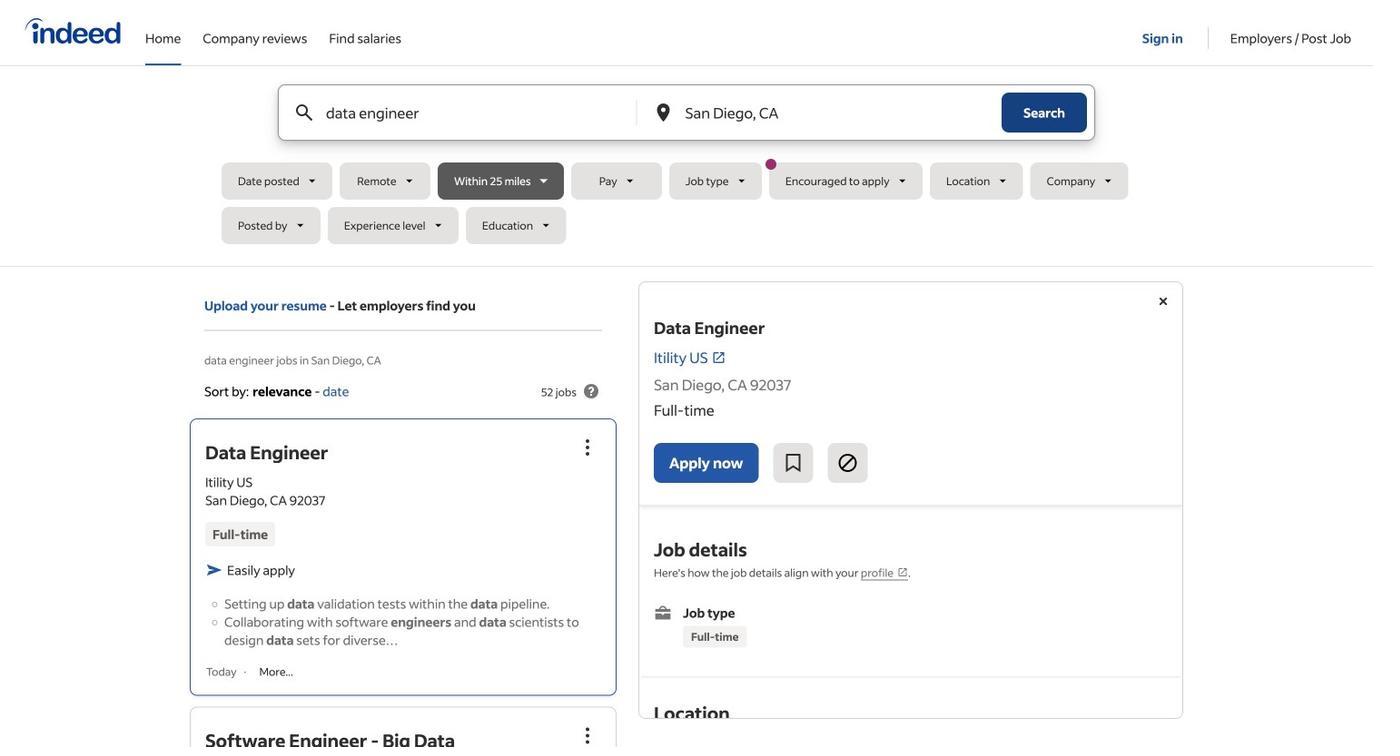 Task type: locate. For each thing, give the bounding box(es) containing it.
itility us (opens in a new tab) image
[[712, 351, 727, 365]]

help icon image
[[581, 381, 602, 403]]

search: Job title, keywords, or company text field
[[323, 85, 607, 140]]

close job details image
[[1153, 291, 1175, 313]]

None search field
[[222, 85, 1152, 252]]

job preferences (opens in a new window) image
[[898, 567, 909, 578]]



Task type: describe. For each thing, give the bounding box(es) containing it.
not interested image
[[837, 453, 859, 474]]

Edit location text field
[[682, 85, 966, 140]]

job actions for software engineer - big data technologies is collapsed image
[[577, 726, 599, 747]]

save this job image
[[783, 453, 805, 474]]

job actions for data engineer is collapsed image
[[577, 437, 599, 459]]



Task type: vqa. For each thing, say whether or not it's contained in the screenshot.
Upper Mattaponi Indian Tribe (Opens In A New Tab) image
no



